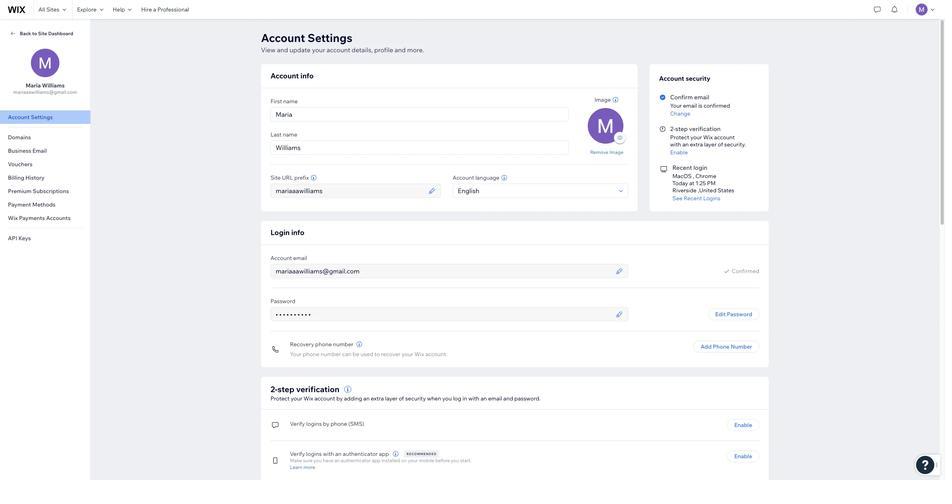 Task type: vqa. For each thing, say whether or not it's contained in the screenshot.
(SMS)
yes



Task type: locate. For each thing, give the bounding box(es) containing it.
by
[[337, 395, 343, 403], [323, 421, 329, 428]]

0 vertical spatial of
[[718, 141, 723, 148]]

app up learn more link
[[379, 451, 389, 458]]

recent login macos , chrome today at 1:25 pm riverside ,united states see recent logins
[[673, 164, 735, 202]]

enable button
[[670, 149, 758, 156], [727, 420, 760, 432], [727, 451, 760, 463]]

0 vertical spatial verification
[[689, 125, 721, 133]]

with down change at the top right
[[670, 141, 681, 148]]

number up can
[[333, 341, 353, 348]]

0 horizontal spatial site
[[38, 30, 47, 36]]

1 horizontal spatial your
[[670, 102, 682, 109]]

enable inside 2-step verification protect your wix account with an extra layer of security. enable
[[670, 149, 688, 156]]

edit password button
[[708, 309, 760, 321]]

your right 'update'
[[312, 46, 325, 54]]

with right in
[[469, 395, 480, 403]]

verify down 2-step verification at the left of the page
[[290, 421, 305, 428]]

None text field
[[273, 308, 614, 321]]

0 horizontal spatial of
[[399, 395, 404, 403]]

0 vertical spatial protect
[[670, 134, 689, 141]]

subscriptions
[[33, 188, 69, 195]]

layer right adding
[[385, 395, 398, 403]]

account
[[327, 46, 350, 54], [714, 134, 735, 141], [315, 395, 335, 403]]

protect down 2-step verification at the left of the page
[[271, 395, 290, 403]]

1 horizontal spatial step
[[676, 125, 688, 133]]

account language
[[453, 174, 500, 181]]

phone down recovery
[[303, 351, 320, 358]]

recommended
[[407, 453, 437, 456]]

settings up domains link
[[31, 114, 53, 121]]

layer left security.
[[704, 141, 717, 148]]

account inside 2-step verification protect your wix account with an extra layer of security. enable
[[714, 134, 735, 141]]

0 vertical spatial password
[[271, 298, 296, 305]]

security up the confirm
[[686, 74, 711, 82]]

wix inside 2-step verification protect your wix account with an extra layer of security. enable
[[704, 134, 713, 141]]

0 horizontal spatial settings
[[31, 114, 53, 121]]

security left when
[[405, 395, 426, 403]]

0 vertical spatial security
[[686, 74, 711, 82]]

confirmed
[[704, 102, 730, 109]]

verify
[[290, 421, 305, 428], [290, 451, 305, 458]]

name right the first
[[283, 98, 298, 105]]

Enter your last name. text field
[[273, 141, 566, 155]]

0 horizontal spatial with
[[323, 451, 334, 458]]

wix payments accounts
[[8, 215, 71, 222]]

0 vertical spatial by
[[337, 395, 343, 403]]

2 logins from the top
[[306, 451, 322, 458]]

chrome
[[696, 173, 717, 180]]

account for account settings view and update your account details, profile and more.
[[261, 31, 305, 45]]

1 horizontal spatial settings
[[308, 31, 353, 45]]

back to site dashboard link
[[10, 30, 81, 37]]

1 horizontal spatial to
[[375, 351, 380, 358]]

0 horizontal spatial and
[[277, 46, 288, 54]]

authenticator inside make sure you have an authenticator app installed on your mobile before you start. learn more
[[341, 458, 371, 464]]

hire a professional link
[[136, 0, 194, 19]]

1 vertical spatial site
[[271, 174, 281, 181]]

1 vertical spatial image
[[610, 149, 624, 155]]

see
[[673, 195, 683, 202]]

your right recover
[[402, 351, 413, 358]]

1 horizontal spatial password
[[727, 311, 752, 318]]

1 logins from the top
[[306, 421, 322, 428]]

1 horizontal spatial by
[[337, 395, 343, 403]]

1 vertical spatial verify
[[290, 451, 305, 458]]

your up change at the top right
[[670, 102, 682, 109]]

image inside button
[[610, 149, 624, 155]]

info
[[301, 71, 314, 80], [291, 228, 305, 237]]

to
[[32, 30, 37, 36], [375, 351, 380, 358]]

1 vertical spatial account
[[714, 134, 735, 141]]

you for with
[[443, 395, 452, 403]]

1 vertical spatial recent
[[684, 195, 702, 202]]

0 horizontal spatial your
[[290, 351, 302, 358]]

2 vertical spatial phone
[[331, 421, 347, 428]]

0 horizontal spatial protect
[[271, 395, 290, 403]]

0 horizontal spatial step
[[278, 385, 295, 395]]

first name
[[271, 98, 298, 105]]

phone for your
[[303, 351, 320, 358]]

wix left account.
[[415, 351, 424, 358]]

email left the is
[[683, 102, 697, 109]]

image
[[595, 96, 611, 103], [610, 149, 624, 155]]

2 verify from the top
[[290, 451, 305, 458]]

0 vertical spatial step
[[676, 125, 688, 133]]

make sure you have an authenticator app installed on your mobile before you start. learn more
[[290, 458, 472, 471]]

account inside 'link'
[[8, 114, 30, 121]]

account left language
[[453, 174, 474, 181]]

1 vertical spatial number
[[321, 351, 341, 358]]

installed
[[382, 458, 400, 464]]

to right used
[[375, 351, 380, 358]]

1 vertical spatial phone
[[303, 351, 320, 358]]

step inside 2-step verification protect your wix account with an extra layer of security. enable
[[676, 125, 688, 133]]

0 vertical spatial verify
[[290, 421, 305, 428]]

verify for verify logins by phone (sms)
[[290, 421, 305, 428]]

phone
[[713, 344, 730, 351]]

settings inside account settings view and update your account details, profile and more.
[[308, 31, 353, 45]]

states
[[718, 187, 735, 194]]

extra right adding
[[371, 395, 384, 403]]

info right login
[[291, 228, 305, 237]]

0 vertical spatial info
[[301, 71, 314, 80]]

1 horizontal spatial with
[[469, 395, 480, 403]]

number
[[333, 341, 353, 348], [321, 351, 341, 358]]

0 vertical spatial recent
[[673, 164, 692, 172]]

0 vertical spatial 2-
[[670, 125, 676, 133]]

authenticator
[[343, 451, 378, 458], [341, 458, 371, 464]]

all
[[38, 6, 45, 13]]

0 horizontal spatial 2-
[[271, 385, 278, 395]]

0 vertical spatial to
[[32, 30, 37, 36]]

protect
[[670, 134, 689, 141], [271, 395, 290, 403]]

authenticator right have
[[341, 458, 371, 464]]

with right 'sure'
[[323, 451, 334, 458]]

logins for with
[[306, 451, 322, 458]]

see recent logins button
[[673, 195, 760, 202]]

keys
[[18, 235, 31, 242]]

email right in
[[488, 395, 502, 403]]

with
[[670, 141, 681, 148], [469, 395, 480, 403], [323, 451, 334, 458]]

0 vertical spatial your
[[670, 102, 682, 109]]

account inside account settings view and update your account details, profile and more.
[[261, 31, 305, 45]]

app
[[379, 451, 389, 458], [372, 458, 381, 464]]

1 vertical spatial settings
[[31, 114, 53, 121]]

1 vertical spatial protect
[[271, 395, 290, 403]]

prefix
[[294, 174, 309, 181]]

update
[[290, 46, 311, 54]]

0 horizontal spatial to
[[32, 30, 37, 36]]

1 horizontal spatial layer
[[704, 141, 717, 148]]

account down change button
[[714, 134, 735, 141]]

1 vertical spatial info
[[291, 228, 305, 237]]

0 vertical spatial site
[[38, 30, 47, 36]]

site inside 'link'
[[38, 30, 47, 36]]

enable
[[670, 149, 688, 156], [735, 422, 752, 429], [735, 453, 752, 460]]

logins for by
[[306, 421, 322, 428]]

1 vertical spatial 2-
[[271, 385, 278, 395]]

your down change button
[[691, 134, 702, 141]]

account inside account settings view and update your account details, profile and more.
[[327, 46, 350, 54]]

before
[[435, 458, 450, 464]]

0 vertical spatial number
[[333, 341, 353, 348]]

verify up learn
[[290, 451, 305, 458]]

1 horizontal spatial verification
[[689, 125, 721, 133]]

account left details,
[[327, 46, 350, 54]]

site right back
[[38, 30, 47, 36]]

1 vertical spatial security
[[405, 395, 426, 403]]

when
[[427, 395, 441, 403]]

verification up verify logins by phone (sms)
[[296, 385, 340, 395]]

phone left (sms) at left
[[331, 421, 347, 428]]

0 vertical spatial extra
[[690, 141, 703, 148]]

1 verify from the top
[[290, 421, 305, 428]]

logins down 2-step verification at the left of the page
[[306, 421, 322, 428]]

1 vertical spatial extra
[[371, 395, 384, 403]]

make
[[290, 458, 302, 464]]

1 vertical spatial password
[[727, 311, 752, 318]]

Choose an account name text field
[[273, 184, 426, 198]]

account up the confirm
[[659, 74, 685, 82]]

protect down change at the top right
[[670, 134, 689, 141]]

recent down riverside
[[684, 195, 702, 202]]

on
[[401, 458, 407, 464]]

2 horizontal spatial with
[[670, 141, 681, 148]]

account up domains
[[8, 114, 30, 121]]

and left 'password.'
[[504, 395, 513, 403]]

2- inside 2-step verification protect your wix account with an extra layer of security. enable
[[670, 125, 676, 133]]

verify for verify logins with an authenticator app
[[290, 451, 305, 458]]

account for account email
[[271, 255, 292, 262]]

0 vertical spatial phone
[[315, 341, 332, 348]]

verify logins by phone (sms)
[[290, 421, 364, 428]]

your
[[312, 46, 325, 54], [691, 134, 702, 141], [402, 351, 413, 358], [291, 395, 302, 403], [408, 458, 418, 464]]

1 vertical spatial name
[[283, 131, 297, 138]]

in
[[463, 395, 467, 403]]

account settings view and update your account details, profile and more.
[[261, 31, 424, 54]]

0 vertical spatial enable button
[[670, 149, 758, 156]]

1 horizontal spatial 2-
[[670, 125, 676, 133]]

1 vertical spatial to
[[375, 351, 380, 358]]

billing
[[8, 174, 24, 181]]

verification down change button
[[689, 125, 721, 133]]

settings up 'update'
[[308, 31, 353, 45]]

1 horizontal spatial protect
[[670, 134, 689, 141]]

your phone number can be used to recover your wix account.
[[290, 351, 448, 358]]

0 vertical spatial logins
[[306, 421, 322, 428]]

security
[[686, 74, 711, 82], [405, 395, 426, 403]]

0 vertical spatial account
[[327, 46, 350, 54]]

1 horizontal spatial security
[[686, 74, 711, 82]]

sure
[[303, 458, 313, 464]]

phone for recovery
[[315, 341, 332, 348]]

account down 2-step verification at the left of the page
[[315, 395, 335, 403]]

account security
[[659, 74, 711, 82]]

settings for account settings view and update your account details, profile and more.
[[308, 31, 353, 45]]

email
[[694, 94, 710, 101], [683, 102, 697, 109], [293, 255, 307, 262], [488, 395, 502, 403]]

2 vertical spatial account
[[315, 395, 335, 403]]

login info
[[271, 228, 305, 237]]

of left when
[[399, 395, 404, 403]]

phone right recovery
[[315, 341, 332, 348]]

your right on
[[408, 458, 418, 464]]

of left security.
[[718, 141, 723, 148]]

by left adding
[[337, 395, 343, 403]]

1 horizontal spatial of
[[718, 141, 723, 148]]

a
[[153, 6, 156, 13]]

step
[[676, 125, 688, 133], [278, 385, 295, 395]]

1 horizontal spatial extra
[[690, 141, 703, 148]]

domains
[[8, 134, 31, 141]]

wix down change button
[[704, 134, 713, 141]]

your down recovery
[[290, 351, 302, 358]]

password
[[271, 298, 296, 305], [727, 311, 752, 318]]

accounts
[[46, 215, 71, 222]]

profile
[[374, 46, 393, 54]]

confirm
[[670, 94, 693, 101]]

layer
[[704, 141, 717, 148], [385, 395, 398, 403]]

have
[[323, 458, 333, 464]]

0 vertical spatial settings
[[308, 31, 353, 45]]

account up first name
[[271, 71, 299, 80]]

help button
[[108, 0, 136, 19]]

you left log on the left bottom of the page
[[443, 395, 452, 403]]

name right last at the left top of the page
[[283, 131, 297, 138]]

an
[[683, 141, 689, 148], [363, 395, 370, 403], [481, 395, 487, 403], [335, 451, 342, 458], [334, 458, 340, 464]]

1 vertical spatial logins
[[306, 451, 322, 458]]

you left start.
[[451, 458, 459, 464]]

wix down payment
[[8, 215, 18, 222]]

email up the is
[[694, 94, 710, 101]]

by left (sms) at left
[[323, 421, 329, 428]]

and right view
[[277, 46, 288, 54]]

verification
[[689, 125, 721, 133], [296, 385, 340, 395]]

number down 'recovery phone number'
[[321, 351, 341, 358]]

recent up macos
[[673, 164, 692, 172]]

verification inside 2-step verification protect your wix account with an extra layer of security. enable
[[689, 125, 721, 133]]

0 vertical spatial enable
[[670, 149, 688, 156]]

and left more. at the left top of page
[[395, 46, 406, 54]]

0 horizontal spatial layer
[[385, 395, 398, 403]]

0 vertical spatial with
[[670, 141, 681, 148]]

recent
[[673, 164, 692, 172], [684, 195, 702, 202]]

logins
[[306, 421, 322, 428], [306, 451, 322, 458]]

0 horizontal spatial verification
[[296, 385, 340, 395]]

account up view
[[261, 31, 305, 45]]

1 vertical spatial step
[[278, 385, 295, 395]]

info down 'update'
[[301, 71, 314, 80]]

0 vertical spatial name
[[283, 98, 298, 105]]

logins up more at the left
[[306, 451, 322, 458]]

extra up login
[[690, 141, 703, 148]]

2 vertical spatial enable
[[735, 453, 752, 460]]

site left url
[[271, 174, 281, 181]]

app left installed
[[372, 458, 381, 464]]

0 horizontal spatial password
[[271, 298, 296, 305]]

extra
[[690, 141, 703, 148], [371, 395, 384, 403]]

explore
[[77, 6, 97, 13]]

account down login
[[271, 255, 292, 262]]

1 vertical spatial verification
[[296, 385, 340, 395]]

0 vertical spatial image
[[595, 96, 611, 103]]

site
[[38, 30, 47, 36], [271, 174, 281, 181]]

0 vertical spatial layer
[[704, 141, 717, 148]]

account for account info
[[271, 71, 299, 80]]

1 vertical spatial by
[[323, 421, 329, 428]]

your inside make sure you have an authenticator app installed on your mobile before you start. learn more
[[408, 458, 418, 464]]

2-
[[670, 125, 676, 133], [271, 385, 278, 395]]

0 horizontal spatial extra
[[371, 395, 384, 403]]

and
[[277, 46, 288, 54], [395, 46, 406, 54], [504, 395, 513, 403]]

None field
[[456, 184, 617, 198]]

business
[[8, 147, 31, 155]]

settings inside 'link'
[[31, 114, 53, 121]]

to right back
[[32, 30, 37, 36]]

api keys link
[[0, 232, 90, 245]]



Task type: describe. For each thing, give the bounding box(es) containing it.
confirm email your email is confirmed change
[[670, 94, 730, 117]]

2-step verification
[[271, 385, 340, 395]]

protect inside 2-step verification protect your wix account with an extra layer of security. enable
[[670, 134, 689, 141]]

email down login info
[[293, 255, 307, 262]]

1 horizontal spatial and
[[395, 46, 406, 54]]

last
[[271, 131, 282, 138]]

an inside 2-step verification protect your wix account with an extra layer of security. enable
[[683, 141, 689, 148]]

log
[[453, 395, 461, 403]]

(sms)
[[349, 421, 364, 428]]

name for last name
[[283, 131, 297, 138]]

professional
[[157, 6, 189, 13]]

account for step
[[714, 134, 735, 141]]

back
[[20, 30, 31, 36]]

vouchers link
[[0, 158, 90, 171]]

1:25
[[696, 180, 706, 187]]

number
[[731, 344, 752, 351]]

start.
[[460, 458, 472, 464]]

account for account security
[[659, 74, 685, 82]]

2- for 2-step verification protect your wix account with an extra layer of security. enable
[[670, 125, 676, 133]]

help
[[113, 6, 125, 13]]

account for settings
[[327, 46, 350, 54]]

step for 2-step verification protect your wix account with an extra layer of security. enable
[[676, 125, 688, 133]]

remove image
[[590, 149, 624, 155]]

add phone number button
[[694, 341, 760, 353]]

,united
[[698, 187, 717, 194]]

your inside 2-step verification protect your wix account with an extra layer of security. enable
[[691, 134, 702, 141]]

edit
[[716, 311, 726, 318]]

app inside make sure you have an authenticator app installed on your mobile before you start. learn more
[[372, 458, 381, 464]]

name for first name
[[283, 98, 298, 105]]

vouchers
[[8, 161, 32, 168]]

first
[[271, 98, 282, 105]]

today
[[673, 180, 688, 187]]

hire
[[141, 6, 152, 13]]

remove
[[590, 149, 609, 155]]

remove image button
[[590, 149, 624, 156]]

2 horizontal spatial and
[[504, 395, 513, 403]]

2 vertical spatial with
[[323, 451, 334, 458]]

account for account language
[[453, 174, 474, 181]]

info for login info
[[291, 228, 305, 237]]

can
[[342, 351, 352, 358]]

layer inside 2-step verification protect your wix account with an extra layer of security. enable
[[704, 141, 717, 148]]

billing history link
[[0, 171, 90, 185]]

2- for 2-step verification
[[271, 385, 278, 395]]

1 vertical spatial with
[[469, 395, 480, 403]]

api keys
[[8, 235, 31, 242]]

payments
[[19, 215, 45, 222]]

api
[[8, 235, 17, 242]]

payment methods
[[8, 201, 56, 208]]

add phone number
[[701, 344, 752, 351]]

Email address text field
[[273, 265, 614, 278]]

account for account settings
[[8, 114, 30, 121]]

recovery
[[290, 341, 314, 348]]

adding
[[344, 395, 362, 403]]

authenticator up learn more link
[[343, 451, 378, 458]]

used
[[361, 351, 373, 358]]

settings for account settings
[[31, 114, 53, 121]]

1 vertical spatial layer
[[385, 395, 398, 403]]

be
[[353, 351, 359, 358]]

history
[[25, 174, 45, 181]]

logins
[[704, 195, 721, 202]]

1 vertical spatial enable
[[735, 422, 752, 429]]

is
[[699, 102, 703, 109]]

macos
[[673, 173, 692, 180]]

premium subscriptions link
[[0, 185, 90, 198]]

confirmed
[[732, 268, 760, 275]]

verification for 2-step verification
[[296, 385, 340, 395]]

url
[[282, 174, 293, 181]]

williams
[[42, 82, 65, 89]]

account email
[[271, 255, 307, 262]]

security.
[[725, 141, 746, 148]]

payment methods link
[[0, 198, 90, 212]]

change
[[670, 110, 691, 117]]

protect your wix account by adding an extra layer of security when you log in with an email and password.
[[271, 395, 541, 403]]

change button
[[670, 110, 758, 117]]

,
[[693, 173, 695, 180]]

verification for 2-step verification protect your wix account with an extra layer of security. enable
[[689, 125, 721, 133]]

dashboard
[[48, 30, 73, 36]]

your inside confirm email your email is confirmed change
[[670, 102, 682, 109]]

1 horizontal spatial site
[[271, 174, 281, 181]]

hire a professional
[[141, 6, 189, 13]]

login
[[694, 164, 708, 172]]

you for more
[[451, 458, 459, 464]]

password inside button
[[727, 311, 752, 318]]

0 horizontal spatial by
[[323, 421, 329, 428]]

1 vertical spatial your
[[290, 351, 302, 358]]

to inside 'link'
[[32, 30, 37, 36]]

wix payments accounts link
[[0, 212, 90, 225]]

0 horizontal spatial security
[[405, 395, 426, 403]]

add
[[701, 344, 712, 351]]

premium
[[8, 188, 31, 195]]

sites
[[46, 6, 59, 13]]

with inside 2-step verification protect your wix account with an extra layer of security. enable
[[670, 141, 681, 148]]

info for account info
[[301, 71, 314, 80]]

all sites
[[38, 6, 59, 13]]

extra inside 2-step verification protect your wix account with an extra layer of security. enable
[[690, 141, 703, 148]]

pm
[[707, 180, 716, 187]]

an inside make sure you have an authenticator app installed on your mobile before you start. learn more
[[334, 458, 340, 464]]

mariaaawilliams@gmail.com
[[13, 89, 77, 95]]

view
[[261, 46, 276, 54]]

wix down 2-step verification at the left of the page
[[304, 395, 313, 403]]

your inside account settings view and update your account details, profile and more.
[[312, 46, 325, 54]]

learn
[[290, 465, 303, 471]]

maria williams mariaaawilliams@gmail.com
[[13, 82, 77, 95]]

1 vertical spatial enable button
[[727, 420, 760, 432]]

details,
[[352, 46, 373, 54]]

riverside
[[673, 187, 697, 194]]

password.
[[515, 395, 541, 403]]

business email link
[[0, 144, 90, 158]]

your down 2-step verification at the left of the page
[[291, 395, 302, 403]]

more.
[[407, 46, 424, 54]]

wix inside 'link'
[[8, 215, 18, 222]]

language
[[476, 174, 500, 181]]

2 vertical spatial enable button
[[727, 451, 760, 463]]

sidebar element
[[0, 19, 91, 481]]

you right 'sure'
[[314, 458, 322, 464]]

payment
[[8, 201, 31, 208]]

of inside 2-step verification protect your wix account with an extra layer of security. enable
[[718, 141, 723, 148]]

Enter your first name. text field
[[273, 108, 566, 121]]

at
[[690, 180, 695, 187]]

step for 2-step verification
[[278, 385, 295, 395]]

recovery phone number
[[290, 341, 353, 348]]

back to site dashboard
[[20, 30, 73, 36]]

number for recovery
[[333, 341, 353, 348]]

1 vertical spatial of
[[399, 395, 404, 403]]

premium subscriptions
[[8, 188, 69, 195]]

domains link
[[0, 131, 90, 144]]

number for your
[[321, 351, 341, 358]]

business email
[[8, 147, 47, 155]]

mobile
[[419, 458, 434, 464]]



